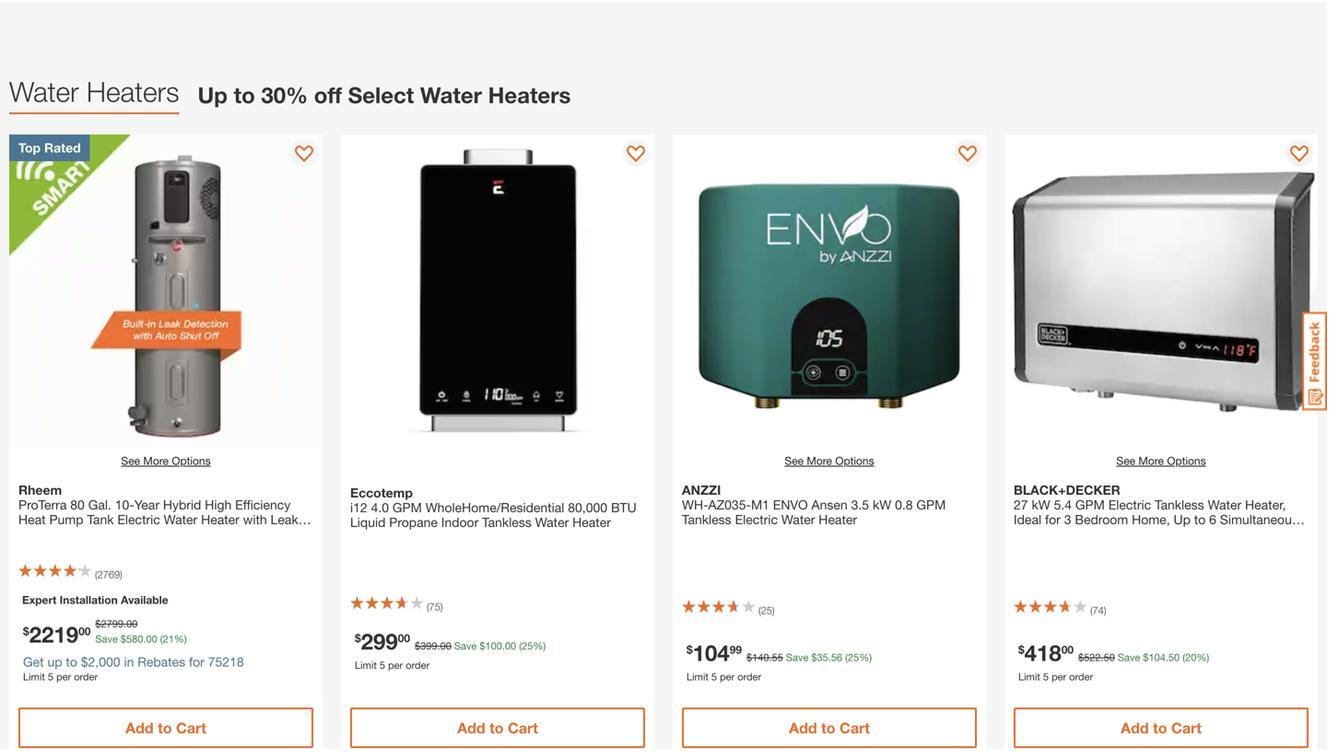 Task type: vqa. For each thing, say whether or not it's contained in the screenshot.
DIY
no



Task type: locate. For each thing, give the bounding box(es) containing it.
more up "black+decker 27 kw 5.4 gpm electric tankless water heater, ideal for 3 bedroom home, up to 6 simultaneous applications"
[[1139, 454, 1164, 467]]

limit inside $ 418 00 $ 522 . 50 save $ 104 . 50 ( 20 %) limit 5 per order
[[1019, 671, 1041, 683]]

limit inside $ 299 00 $ 399 . 00 save $ 100 . 00 ( 25 %) limit 5 per order
[[355, 660, 377, 671]]

add to cart
[[125, 719, 206, 737], [457, 719, 538, 737], [789, 719, 870, 737], [1121, 719, 1202, 737]]

25 inside $ 104 99 $ 140 . 55 save $ 35 . 56 ( 25 %) limit 5 per order
[[848, 652, 859, 664]]

order
[[406, 660, 430, 671], [74, 671, 98, 683], [738, 671, 761, 683], [1069, 671, 1093, 683]]

0 horizontal spatial display image
[[295, 146, 313, 164]]

btu
[[611, 500, 637, 515]]

50 right 522
[[1104, 652, 1115, 664]]

anzzi wh-az035-m1 envo ansen 3.5 kw 0.8 gpm tankless electric water heater
[[682, 483, 946, 527]]

104 left 140
[[693, 640, 730, 666]]

10-
[[115, 497, 134, 512]]

limit inside $ 104 99 $ 140 . 55 save $ 35 . 56 ( 25 %) limit 5 per order
[[687, 671, 709, 683]]

1 horizontal spatial gpm
[[917, 497, 946, 512]]

save right the "55"
[[786, 652, 809, 664]]

) up $ 418 00 $ 522 . 50 save $ 104 . 50 ( 20 %) limit 5 per order
[[1104, 605, 1107, 617]]

for left 3 at the right bottom
[[1045, 512, 1061, 527]]

6
[[1209, 512, 1217, 527]]

1 horizontal spatial 25
[[761, 605, 772, 617]]

5 inside $ 2219 00 $ 2799 . 00 save $ 580 . 00 ( 21 %) get up to $2,000 in  rebates for 75218 limit 5 per order
[[48, 671, 53, 683]]

save for 299
[[454, 640, 477, 652]]

%) for 418
[[1197, 652, 1209, 664]]

see more options link up ansen
[[785, 453, 874, 469]]

order inside $ 104 99 $ 140 . 55 save $ 35 . 56 ( 25 %) limit 5 per order
[[738, 671, 761, 683]]

black+decker 27 kw 5.4 gpm electric tankless water heater, ideal for 3 bedroom home, up to 6 simultaneous applications
[[1014, 483, 1299, 542]]

wh-az035-m1 envo ansen 3.5 kw 0.8 gpm tankless electric water heater image
[[673, 135, 986, 448]]

0 horizontal spatial gpm
[[393, 500, 422, 515]]

see more options link up hybrid
[[121, 453, 211, 469]]

kw right 27
[[1032, 497, 1051, 512]]

5 for 299
[[380, 660, 385, 671]]

water right year
[[164, 512, 197, 527]]

.
[[124, 618, 126, 630], [143, 633, 146, 645], [437, 640, 440, 652], [502, 640, 505, 652], [769, 652, 772, 664], [828, 652, 831, 664], [1101, 652, 1104, 664], [1166, 652, 1169, 664]]

1 display image from the left
[[295, 146, 313, 164]]

( up expert installation available
[[95, 569, 97, 581]]

00 right 100
[[505, 640, 516, 652]]

25
[[761, 605, 772, 617], [522, 640, 533, 652], [848, 652, 859, 664]]

order down the $2,000
[[74, 671, 98, 683]]

3 options from the left
[[1167, 454, 1206, 467]]

55
[[772, 652, 783, 664]]

( right 100
[[519, 640, 522, 652]]

3 see more options link from the left
[[1117, 453, 1206, 469]]

order inside $ 2219 00 $ 2799 . 00 save $ 580 . 00 ( 21 %) get up to $2,000 in  rebates for 75218 limit 5 per order
[[74, 671, 98, 683]]

00 right 399
[[440, 640, 452, 652]]

heater left btu
[[573, 515, 611, 530]]

heater
[[201, 512, 240, 527], [819, 512, 857, 527], [573, 515, 611, 530]]

2799
[[101, 618, 124, 630]]

wholehome/residential
[[426, 500, 564, 515]]

2 options from the left
[[835, 454, 874, 467]]

see more options link for 104
[[785, 453, 874, 469]]

add down $ 418 00 $ 522 . 50 save $ 104 . 50 ( 20 %) limit 5 per order
[[1121, 719, 1149, 737]]

installation
[[60, 594, 118, 607]]

75
[[429, 601, 440, 613]]

580
[[126, 633, 143, 645]]

wh-
[[682, 497, 708, 512]]

%) inside $ 299 00 $ 399 . 00 save $ 100 . 00 ( 25 %) limit 5 per order
[[533, 640, 546, 652]]

see
[[121, 454, 140, 467], [785, 454, 804, 467], [1117, 454, 1136, 467]]

1 horizontal spatial up
[[1174, 512, 1191, 527]]

1 cart from the left
[[176, 719, 206, 737]]

per down 299
[[388, 660, 403, 671]]

104 inside $ 104 99 $ 140 . 55 save $ 35 . 56 ( 25 %) limit 5 per order
[[693, 640, 730, 666]]

anzzi
[[682, 483, 721, 498]]

$ right 299
[[415, 640, 420, 652]]

1 horizontal spatial 104
[[1149, 652, 1166, 664]]

to inside "black+decker 27 kw 5.4 gpm electric tankless water heater, ideal for 3 bedroom home, up to 6 simultaneous applications"
[[1194, 512, 1206, 527]]

1 horizontal spatial more
[[807, 454, 832, 467]]

save down '2799'
[[95, 633, 118, 645]]

) for 299
[[440, 601, 443, 613]]

3 add to cart from the left
[[789, 719, 870, 737]]

save inside $ 418 00 $ 522 . 50 save $ 104 . 50 ( 20 %) limit 5 per order
[[1118, 652, 1140, 664]]

to right up
[[66, 654, 77, 670]]

gpm right 0.8
[[917, 497, 946, 512]]

kw inside anzzi wh-az035-m1 envo ansen 3.5 kw 0.8 gpm tankless electric water heater
[[873, 497, 892, 512]]

add to cart button for 104
[[682, 708, 977, 748]]

0 horizontal spatial tankless
[[482, 515, 532, 530]]

2 add to cart from the left
[[457, 719, 538, 737]]

1 horizontal spatial see more options link
[[785, 453, 874, 469]]

4 add to cart button from the left
[[1014, 708, 1309, 748]]

1 kw from the left
[[873, 497, 892, 512]]

2 see from the left
[[785, 454, 804, 467]]

0 horizontal spatial see more options
[[121, 454, 211, 467]]

to left 6
[[1194, 512, 1206, 527]]

( up 522
[[1090, 605, 1093, 617]]

1 horizontal spatial 50
[[1169, 652, 1180, 664]]

(
[[95, 569, 97, 581], [427, 601, 429, 613], [759, 605, 761, 617], [1090, 605, 1093, 617], [160, 633, 163, 645], [519, 640, 522, 652], [845, 652, 848, 664], [1183, 652, 1185, 664]]

heater inside anzzi wh-az035-m1 envo ansen 3.5 kw 0.8 gpm tankless electric water heater
[[819, 512, 857, 527]]

to down rebates
[[158, 719, 172, 737]]

water left heater, at the right of the page
[[1208, 497, 1242, 512]]

options up hybrid
[[172, 454, 211, 467]]

get
[[23, 654, 44, 670]]

1 horizontal spatial options
[[835, 454, 874, 467]]

see for 104
[[785, 454, 804, 467]]

2219
[[29, 621, 78, 648]]

25 inside $ 299 00 $ 399 . 00 save $ 100 . 00 ( 25 %) limit 5 per order
[[522, 640, 533, 652]]

( up rebates
[[160, 633, 163, 645]]

order down 140
[[738, 671, 761, 683]]

electric
[[1109, 497, 1151, 512], [117, 512, 160, 527], [735, 512, 778, 527]]

add to cart button down '35'
[[682, 708, 977, 748]]

5 inside $ 104 99 $ 140 . 55 save $ 35 . 56 ( 25 %) limit 5 per order
[[711, 671, 717, 683]]

order inside $ 418 00 $ 522 . 50 save $ 104 . 50 ( 20 %) limit 5 per order
[[1069, 671, 1093, 683]]

1 vertical spatial up
[[1174, 512, 1191, 527]]

more
[[143, 454, 169, 467], [807, 454, 832, 467], [1139, 454, 1164, 467]]

expert installation available
[[22, 594, 168, 607]]

$ left 56
[[811, 652, 817, 664]]

eccotemp i12 4.0 gpm wholehome/residential 80,000 btu liquid propane indoor tankless water heater
[[350, 485, 637, 530]]

) for 104
[[772, 605, 775, 617]]

. right 99
[[769, 652, 772, 664]]

1 horizontal spatial electric
[[735, 512, 778, 527]]

up left 6
[[1174, 512, 1191, 527]]

electric inside "black+decker 27 kw 5.4 gpm electric tankless water heater, ideal for 3 bedroom home, up to 6 simultaneous applications"
[[1109, 497, 1151, 512]]

applications
[[1014, 527, 1085, 542]]

) for 418
[[1104, 605, 1107, 617]]

see more options link
[[121, 453, 211, 469], [785, 453, 874, 469], [1117, 453, 1206, 469]]

leak
[[271, 512, 298, 527]]

1 horizontal spatial heater
[[573, 515, 611, 530]]

00 inside $ 418 00 $ 522 . 50 save $ 104 . 50 ( 20 %) limit 5 per order
[[1062, 643, 1074, 656]]

per inside $ 418 00 $ 522 . 50 save $ 104 . 50 ( 20 %) limit 5 per order
[[1052, 671, 1067, 683]]

5 inside $ 418 00 $ 522 . 50 save $ 104 . 50 ( 20 %) limit 5 per order
[[1043, 671, 1049, 683]]

save right 522
[[1118, 652, 1140, 664]]

tankless left 6
[[1155, 497, 1204, 512]]

3 add to cart button from the left
[[682, 708, 977, 748]]

1 horizontal spatial for
[[1045, 512, 1061, 527]]

more up anzzi wh-az035-m1 envo ansen 3.5 kw 0.8 gpm tankless electric water heater
[[807, 454, 832, 467]]

$
[[95, 618, 101, 630], [23, 625, 29, 638], [355, 632, 361, 645], [121, 633, 126, 645], [415, 640, 420, 652], [480, 640, 485, 652], [687, 643, 693, 656], [1019, 643, 1025, 656], [747, 652, 752, 664], [811, 652, 817, 664], [1078, 652, 1084, 664], [1143, 652, 1149, 664]]

1 horizontal spatial heaters
[[488, 82, 571, 108]]

display image
[[295, 146, 313, 164], [627, 146, 645, 164], [959, 146, 977, 164]]

1 more from the left
[[143, 454, 169, 467]]

kw
[[873, 497, 892, 512], [1032, 497, 1051, 512]]

0 horizontal spatial options
[[172, 454, 211, 467]]

to
[[234, 82, 255, 108], [1194, 512, 1206, 527], [66, 654, 77, 670], [158, 719, 172, 737], [490, 719, 504, 737], [821, 719, 836, 737], [1153, 719, 1167, 737]]

1 see more options from the left
[[121, 454, 211, 467]]

heater,
[[1245, 497, 1286, 512]]

add for 299
[[457, 719, 485, 737]]

)
[[120, 569, 122, 581], [440, 601, 443, 613], [772, 605, 775, 617], [1104, 605, 1107, 617]]

gpm inside "black+decker 27 kw 5.4 gpm electric tankless water heater, ideal for 3 bedroom home, up to 6 simultaneous applications"
[[1076, 497, 1105, 512]]

%) inside $ 418 00 $ 522 . 50 save $ 104 . 50 ( 20 %) limit 5 per order
[[1197, 652, 1209, 664]]

0 horizontal spatial see more options link
[[121, 453, 211, 469]]

2 horizontal spatial gpm
[[1076, 497, 1105, 512]]

limit for 104
[[687, 671, 709, 683]]

options
[[172, 454, 211, 467], [835, 454, 874, 467], [1167, 454, 1206, 467]]

water right "m1"
[[781, 512, 815, 527]]

save inside $ 104 99 $ 140 . 55 save $ 35 . 56 ( 25 %) limit 5 per order
[[786, 652, 809, 664]]

for inside $ 2219 00 $ 2799 . 00 save $ 580 . 00 ( 21 %) get up to $2,000 in  rebates for 75218 limit 5 per order
[[189, 654, 204, 670]]

( right 522
[[1183, 652, 1185, 664]]

%) inside $ 104 99 $ 140 . 55 save $ 35 . 56 ( 25 %) limit 5 per order
[[859, 652, 872, 664]]

cart
[[176, 719, 206, 737], [508, 719, 538, 737], [840, 719, 870, 737], [1171, 719, 1202, 737]]

1 add from the left
[[125, 719, 154, 737]]

2 add from the left
[[457, 719, 485, 737]]

2 kw from the left
[[1032, 497, 1051, 512]]

1 horizontal spatial display image
[[627, 146, 645, 164]]

tank
[[87, 512, 114, 527]]

4 add to cart from the left
[[1121, 719, 1202, 737]]

3 see more options from the left
[[1117, 454, 1206, 467]]

. right the "55"
[[828, 652, 831, 664]]

add for 418
[[1121, 719, 1149, 737]]

save inside $ 299 00 $ 399 . 00 save $ 100 . 00 ( 25 %) limit 5 per order
[[454, 640, 477, 652]]

0 vertical spatial for
[[1045, 512, 1061, 527]]

104 inside $ 418 00 $ 522 . 50 save $ 104 . 50 ( 20 %) limit 5 per order
[[1149, 652, 1166, 664]]

more for 104
[[807, 454, 832, 467]]

3 more from the left
[[1139, 454, 1164, 467]]

add to cart button for 418
[[1014, 708, 1309, 748]]

add to cart button for 299
[[350, 708, 645, 748]]

0 vertical spatial up
[[198, 82, 228, 108]]

100
[[485, 640, 502, 652]]

add to cart for 299
[[457, 719, 538, 737]]

save for 418
[[1118, 652, 1140, 664]]

add to cart button down '20'
[[1014, 708, 1309, 748]]

order inside $ 299 00 $ 399 . 00 save $ 100 . 00 ( 25 %) limit 5 per order
[[406, 660, 430, 671]]

0 horizontal spatial 25
[[522, 640, 533, 652]]

2 horizontal spatial tankless
[[1155, 497, 1204, 512]]

tankless down the anzzi
[[682, 512, 732, 527]]

to inside $ 2219 00 $ 2799 . 00 save $ 580 . 00 ( 21 %) get up to $2,000 in  rebates for 75218 limit 5 per order
[[66, 654, 77, 670]]

for
[[1045, 512, 1061, 527], [189, 654, 204, 670]]

2 display image from the left
[[627, 146, 645, 164]]

0 horizontal spatial heater
[[201, 512, 240, 527]]

2 see more options link from the left
[[785, 453, 874, 469]]

( right 56
[[845, 652, 848, 664]]

1 horizontal spatial kw
[[1032, 497, 1051, 512]]

%)
[[174, 633, 187, 645], [533, 640, 546, 652], [859, 652, 872, 664], [1197, 652, 1209, 664]]

3 add from the left
[[789, 719, 817, 737]]

auto
[[89, 527, 116, 542]]

25 up 140
[[761, 605, 772, 617]]

0 horizontal spatial for
[[189, 654, 204, 670]]

2 add to cart button from the left
[[350, 708, 645, 748]]

gpm inside anzzi wh-az035-m1 envo ansen 3.5 kw 0.8 gpm tankless electric water heater
[[917, 497, 946, 512]]

add to cart button down 100
[[350, 708, 645, 748]]

options up "black+decker 27 kw 5.4 gpm electric tankless water heater, ideal for 3 bedroom home, up to 6 simultaneous applications"
[[1167, 454, 1206, 467]]

0 horizontal spatial see
[[121, 454, 140, 467]]

see more options up "black+decker 27 kw 5.4 gpm electric tankless water heater, ideal for 3 bedroom home, up to 6 simultaneous applications"
[[1117, 454, 1206, 467]]

104
[[693, 640, 730, 666], [1149, 652, 1166, 664]]

kw left 0.8
[[873, 497, 892, 512]]

i12
[[350, 500, 367, 515]]

0 horizontal spatial 104
[[693, 640, 730, 666]]

see up 10-
[[121, 454, 140, 467]]

rheem
[[18, 483, 62, 498]]

2 horizontal spatial electric
[[1109, 497, 1151, 512]]

add to cart down rebates
[[125, 719, 206, 737]]

00 up 580
[[126, 618, 138, 630]]

50
[[1104, 652, 1115, 664], [1169, 652, 1180, 664]]

for left 75218
[[189, 654, 204, 670]]

5 for 104
[[711, 671, 717, 683]]

per
[[388, 660, 403, 671], [56, 671, 71, 683], [720, 671, 735, 683], [1052, 671, 1067, 683]]

get up to $2,000 in  rebates for 75218 button
[[23, 654, 244, 670]]

save
[[95, 633, 118, 645], [454, 640, 477, 652], [786, 652, 809, 664], [1118, 652, 1140, 664]]

$ 104 99 $ 140 . 55 save $ 35 . 56 ( 25 %) limit 5 per order
[[687, 640, 872, 683]]

limit inside $ 2219 00 $ 2799 . 00 save $ 580 . 00 ( 21 %) get up to $2,000 in  rebates for 75218 limit 5 per order
[[23, 671, 45, 683]]

$ down expert installation available
[[95, 618, 101, 630]]

0 horizontal spatial electric
[[117, 512, 160, 527]]

add to cart button down rebates
[[18, 708, 313, 748]]

. left 21
[[143, 633, 146, 645]]

water
[[9, 75, 79, 108], [420, 82, 482, 108], [1208, 497, 1242, 512], [164, 512, 197, 527], [781, 512, 815, 527], [535, 515, 569, 530]]

) up $ 299 00 $ 399 . 00 save $ 100 . 00 ( 25 %) limit 5 per order
[[440, 601, 443, 613]]

1 horizontal spatial see
[[785, 454, 804, 467]]

add to cart down 100
[[457, 719, 538, 737]]

tankless inside anzzi wh-az035-m1 envo ansen 3.5 kw 0.8 gpm tankless electric water heater
[[682, 512, 732, 527]]

%) for 299
[[533, 640, 546, 652]]

up left 30%
[[198, 82, 228, 108]]

more up year
[[143, 454, 169, 467]]

2 horizontal spatial heater
[[819, 512, 857, 527]]

2 horizontal spatial see
[[1117, 454, 1136, 467]]

tankless inside eccotemp i12 4.0 gpm wholehome/residential 80,000 btu liquid propane indoor tankless water heater
[[482, 515, 532, 530]]

gpm right 3 at the right bottom
[[1076, 497, 1105, 512]]

heater left with
[[201, 512, 240, 527]]

1 options from the left
[[172, 454, 211, 467]]

per down 418
[[1052, 671, 1067, 683]]

2769
[[97, 569, 120, 581]]

2 horizontal spatial see more options link
[[1117, 453, 1206, 469]]

418
[[1025, 640, 1062, 666]]

see more options up hybrid
[[121, 454, 211, 467]]

25 right 56
[[848, 652, 859, 664]]

1 see more options link from the left
[[121, 453, 211, 469]]

limit for 299
[[355, 660, 377, 671]]

( 25 )
[[759, 605, 775, 617]]

0 horizontal spatial more
[[143, 454, 169, 467]]

0 horizontal spatial kw
[[873, 497, 892, 512]]

gpm right 4.0
[[393, 500, 422, 515]]

see more options up ansen
[[785, 454, 874, 467]]

options up 3.5
[[835, 454, 874, 467]]

cart for 104
[[840, 719, 870, 737]]

2 horizontal spatial display image
[[959, 146, 977, 164]]

4.0
[[371, 500, 389, 515]]

limit for 418
[[1019, 671, 1041, 683]]

water right "select"
[[420, 82, 482, 108]]

save inside $ 2219 00 $ 2799 . 00 save $ 580 . 00 ( 21 %) get up to $2,000 in  rebates for 75218 limit 5 per order
[[95, 633, 118, 645]]

order for 104
[[738, 671, 761, 683]]

save left 100
[[454, 640, 477, 652]]

home,
[[1132, 512, 1170, 527]]

add to cart down '20'
[[1121, 719, 1202, 737]]

add to cart button
[[18, 708, 313, 748], [350, 708, 645, 748], [682, 708, 977, 748], [1014, 708, 1309, 748]]

5 inside $ 299 00 $ 399 . 00 save $ 100 . 00 ( 25 %) limit 5 per order
[[380, 660, 385, 671]]

1 horizontal spatial see more options
[[785, 454, 874, 467]]

order down 522
[[1069, 671, 1093, 683]]

heater right envo
[[819, 512, 857, 527]]

up
[[47, 654, 62, 670]]

5 for 418
[[1043, 671, 1049, 683]]

&
[[77, 527, 86, 542]]

25 right 100
[[522, 640, 533, 652]]

save for 2219
[[95, 633, 118, 645]]

see up "black+decker 27 kw 5.4 gpm electric tankless water heater, ideal for 3 bedroom home, up to 6 simultaneous applications"
[[1117, 454, 1136, 467]]

%) inside $ 2219 00 $ 2799 . 00 save $ 580 . 00 ( 21 %) get up to $2,000 in  rebates for 75218 limit 5 per order
[[174, 633, 187, 645]]

see up envo
[[785, 454, 804, 467]]

per down up
[[56, 671, 71, 683]]

per for 299
[[388, 660, 403, 671]]

water inside rheem proterra 80 gal. 10-year hybrid high efficiency heat pump tank electric water heater with leak detection & auto shutoff
[[164, 512, 197, 527]]

3 see from the left
[[1117, 454, 1136, 467]]

1 horizontal spatial tankless
[[682, 512, 732, 527]]

1 add to cart from the left
[[125, 719, 206, 737]]

per inside $ 104 99 $ 140 . 55 save $ 35 . 56 ( 25 %) limit 5 per order
[[720, 671, 735, 683]]

4 add from the left
[[1121, 719, 1149, 737]]

00
[[126, 618, 138, 630], [78, 625, 91, 638], [398, 632, 410, 645], [146, 633, 157, 645], [440, 640, 452, 652], [505, 640, 516, 652], [1062, 643, 1074, 656]]

2 see more options from the left
[[785, 454, 874, 467]]

order for 299
[[406, 660, 430, 671]]

$ left 522
[[1019, 643, 1025, 656]]

4 cart from the left
[[1171, 719, 1202, 737]]

2 50 from the left
[[1169, 652, 1180, 664]]

limit
[[355, 660, 377, 671], [23, 671, 45, 683], [687, 671, 709, 683], [1019, 671, 1041, 683]]

0 horizontal spatial up
[[198, 82, 228, 108]]

00 left 522
[[1062, 643, 1074, 656]]

1 vertical spatial for
[[189, 654, 204, 670]]

. left '20'
[[1166, 652, 1169, 664]]

2 horizontal spatial 25
[[848, 652, 859, 664]]

2 horizontal spatial see more options
[[1117, 454, 1206, 467]]

water up top rated
[[9, 75, 79, 108]]

per inside $ 299 00 $ 399 . 00 save $ 100 . 00 ( 25 %) limit 5 per order
[[388, 660, 403, 671]]

order for 418
[[1069, 671, 1093, 683]]

2 horizontal spatial more
[[1139, 454, 1164, 467]]

add down get up to $2,000 in  rebates for 75218 button
[[125, 719, 154, 737]]

3 display image from the left
[[959, 146, 977, 164]]

80
[[70, 497, 85, 512]]

3 cart from the left
[[840, 719, 870, 737]]

0 horizontal spatial 50
[[1104, 652, 1115, 664]]

to left 30%
[[234, 82, 255, 108]]

2 horizontal spatial options
[[1167, 454, 1206, 467]]

see for 418
[[1117, 454, 1136, 467]]

see more options
[[121, 454, 211, 467], [785, 454, 874, 467], [1117, 454, 1206, 467]]

add to cart down '35'
[[789, 719, 870, 737]]

per down 99
[[720, 671, 735, 683]]

proterra
[[18, 497, 67, 512]]

2 cart from the left
[[508, 719, 538, 737]]

to down $ 418 00 $ 522 . 50 save $ 104 . 50 ( 20 %) limit 5 per order
[[1153, 719, 1167, 737]]

25 for 104
[[848, 652, 859, 664]]

2 more from the left
[[807, 454, 832, 467]]



Task type: describe. For each thing, give the bounding box(es) containing it.
for inside "black+decker 27 kw 5.4 gpm electric tankless water heater, ideal for 3 bedroom home, up to 6 simultaneous applications"
[[1045, 512, 1061, 527]]

hybrid
[[163, 497, 201, 512]]

00 left 399
[[398, 632, 410, 645]]

add for 104
[[789, 719, 817, 737]]

kw inside "black+decker 27 kw 5.4 gpm electric tankless water heater, ideal for 3 bedroom home, up to 6 simultaneous applications"
[[1032, 497, 1051, 512]]

$ up get
[[23, 625, 29, 638]]

$ 299 00 $ 399 . 00 save $ 100 . 00 ( 25 %) limit 5 per order
[[355, 628, 546, 671]]

$ left 99
[[687, 643, 693, 656]]

tankless inside "black+decker 27 kw 5.4 gpm electric tankless water heater, ideal for 3 bedroom home, up to 6 simultaneous applications"
[[1155, 497, 1204, 512]]

0.8
[[895, 497, 913, 512]]

off
[[314, 82, 342, 108]]

$ left 399
[[355, 632, 361, 645]]

pump
[[49, 512, 83, 527]]

tankless for 104
[[682, 512, 732, 527]]

399
[[420, 640, 437, 652]]

21
[[163, 633, 174, 645]]

$2,000
[[81, 654, 120, 670]]

25 for 299
[[522, 640, 533, 652]]

( inside $ 2219 00 $ 2799 . 00 save $ 580 . 00 ( 21 %) get up to $2,000 in  rebates for 75218 limit 5 per order
[[160, 633, 163, 645]]

$ 418 00 $ 522 . 50 save $ 104 . 50 ( 20 %) limit 5 per order
[[1019, 640, 1209, 683]]

0 horizontal spatial heaters
[[87, 75, 179, 108]]

see more options for 418
[[1117, 454, 1206, 467]]

liquid
[[350, 515, 386, 530]]

. down ( 75 )
[[437, 640, 440, 652]]

save for 104
[[786, 652, 809, 664]]

see more options for 104
[[785, 454, 874, 467]]

75218
[[208, 654, 244, 670]]

$ 2219 00 $ 2799 . 00 save $ 580 . 00 ( 21 %) get up to $2,000 in  rebates for 75218 limit 5 per order
[[23, 618, 244, 683]]

%) for 2219
[[174, 633, 187, 645]]

ansen
[[812, 497, 848, 512]]

year
[[134, 497, 159, 512]]

( 74 )
[[1090, 605, 1107, 617]]

indoor
[[441, 515, 479, 530]]

eccotemp
[[350, 485, 413, 501]]

140
[[752, 652, 769, 664]]

tankless for 299
[[482, 515, 532, 530]]

20
[[1185, 652, 1197, 664]]

heater inside rheem proterra 80 gal. 10-year hybrid high efficiency heat pump tank electric water heater with leak detection & auto shutoff
[[201, 512, 240, 527]]

1 add to cart button from the left
[[18, 708, 313, 748]]

27
[[1014, 497, 1028, 512]]

available
[[121, 594, 168, 607]]

27 kw 5.4 gpm electric tankless water heater, ideal for 3 bedroom home, up to 6 simultaneous applications image
[[1005, 135, 1318, 448]]

per for 418
[[1052, 671, 1067, 683]]

. up 580
[[124, 618, 126, 630]]

00 left 21
[[146, 633, 157, 645]]

up inside "black+decker 27 kw 5.4 gpm electric tankless water heater, ideal for 3 bedroom home, up to 6 simultaneous applications"
[[1174, 512, 1191, 527]]

299
[[361, 628, 398, 654]]

electric inside rheem proterra 80 gal. 10-year hybrid high efficiency heat pump tank electric water heater with leak detection & auto shutoff
[[117, 512, 160, 527]]

74
[[1093, 605, 1104, 617]]

56
[[831, 652, 843, 664]]

$ right 418
[[1078, 652, 1084, 664]]

display image for 299
[[627, 146, 645, 164]]

heat
[[18, 512, 46, 527]]

electric inside anzzi wh-az035-m1 envo ansen 3.5 kw 0.8 gpm tankless electric water heater
[[735, 512, 778, 527]]

envo
[[773, 497, 808, 512]]

up to 30% off select water heaters
[[198, 82, 571, 108]]

( 75 )
[[427, 601, 443, 613]]

( 2769 )
[[95, 569, 122, 581]]

more for 418
[[1139, 454, 1164, 467]]

30%
[[261, 82, 308, 108]]

propane
[[389, 515, 438, 530]]

top
[[18, 140, 41, 155]]

$ down '2799'
[[121, 633, 126, 645]]

expert
[[22, 594, 57, 607]]

top rated
[[18, 140, 81, 155]]

bedroom
[[1075, 512, 1128, 527]]

ideal
[[1014, 512, 1042, 527]]

gal.
[[88, 497, 111, 512]]

%) for 104
[[859, 652, 872, 664]]

99
[[730, 643, 742, 656]]

detection
[[18, 527, 74, 542]]

$ right 99
[[747, 652, 752, 664]]

$ right 399
[[480, 640, 485, 652]]

( inside $ 418 00 $ 522 . 50 save $ 104 . 50 ( 20 %) limit 5 per order
[[1183, 652, 1185, 664]]

per inside $ 2219 00 $ 2799 . 00 save $ 580 . 00 ( 21 %) get up to $2,000 in  rebates for 75218 limit 5 per order
[[56, 671, 71, 683]]

water inside eccotemp i12 4.0 gpm wholehome/residential 80,000 btu liquid propane indoor tankless water heater
[[535, 515, 569, 530]]

m1
[[751, 497, 770, 512]]

water inside anzzi wh-az035-m1 envo ansen 3.5 kw 0.8 gpm tankless electric water heater
[[781, 512, 815, 527]]

1 see from the left
[[121, 454, 140, 467]]

options for 104
[[835, 454, 874, 467]]

proterra 80 gal. 10-year hybrid high efficiency heat pump tank electric water heater with leak detection & auto shutoff image
[[9, 135, 323, 448]]

add to cart for 418
[[1121, 719, 1202, 737]]

522
[[1084, 652, 1101, 664]]

simultaneous
[[1220, 512, 1299, 527]]

cart for 299
[[508, 719, 538, 737]]

feedback link image
[[1302, 312, 1327, 411]]

per for 104
[[720, 671, 735, 683]]

( up 140
[[759, 605, 761, 617]]

with
[[243, 512, 267, 527]]

) up available
[[120, 569, 122, 581]]

$ left '20'
[[1143, 652, 1149, 664]]

az035-
[[708, 497, 751, 512]]

00 left '2799'
[[78, 625, 91, 638]]

i12 4.0 gpm wholehome/residential 80,000 btu liquid propane indoor tankless water heater image
[[341, 135, 654, 448]]

. right 399
[[502, 640, 505, 652]]

shutoff
[[120, 527, 161, 542]]

black+decker
[[1014, 483, 1121, 498]]

water heaters
[[9, 75, 179, 108]]

3
[[1064, 512, 1072, 527]]

display image for 104
[[959, 146, 977, 164]]

to down 100
[[490, 719, 504, 737]]

80,000
[[568, 500, 607, 515]]

1 50 from the left
[[1104, 652, 1115, 664]]

( inside $ 299 00 $ 399 . 00 save $ 100 . 00 ( 25 %) limit 5 per order
[[519, 640, 522, 652]]

. down ( 74 )
[[1101, 652, 1104, 664]]

select
[[348, 82, 414, 108]]

rebates
[[138, 654, 185, 670]]

water inside "black+decker 27 kw 5.4 gpm electric tankless water heater, ideal for 3 bedroom home, up to 6 simultaneous applications"
[[1208, 497, 1242, 512]]

options for 418
[[1167, 454, 1206, 467]]

heater inside eccotemp i12 4.0 gpm wholehome/residential 80,000 btu liquid propane indoor tankless water heater
[[573, 515, 611, 530]]

efficiency
[[235, 497, 291, 512]]

rated
[[44, 140, 81, 155]]

in
[[124, 654, 134, 670]]

3.5
[[851, 497, 869, 512]]

display image
[[1290, 146, 1309, 164]]

35
[[817, 652, 828, 664]]

rheem proterra 80 gal. 10-year hybrid high efficiency heat pump tank electric water heater with leak detection & auto shutoff
[[18, 483, 298, 542]]

5.4
[[1054, 497, 1072, 512]]

gpm inside eccotemp i12 4.0 gpm wholehome/residential 80,000 btu liquid propane indoor tankless water heater
[[393, 500, 422, 515]]

add to cart for 104
[[789, 719, 870, 737]]

to down '35'
[[821, 719, 836, 737]]

( inside $ 104 99 $ 140 . 55 save $ 35 . 56 ( 25 %) limit 5 per order
[[845, 652, 848, 664]]

high
[[205, 497, 232, 512]]

cart for 418
[[1171, 719, 1202, 737]]

( up 399
[[427, 601, 429, 613]]

see more options link for 418
[[1117, 453, 1206, 469]]



